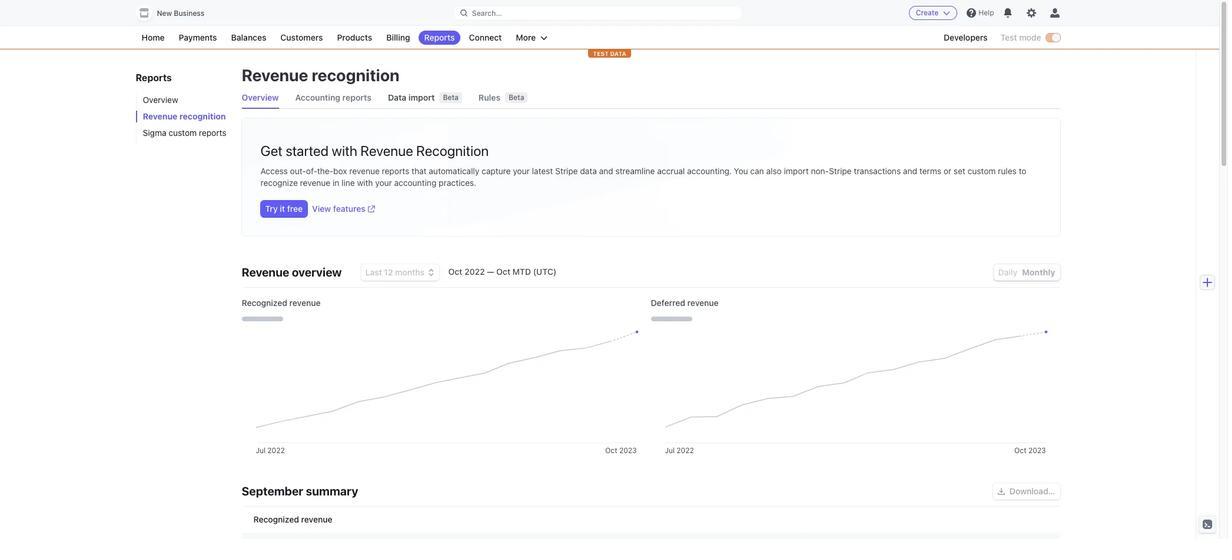 Task type: describe. For each thing, give the bounding box(es) containing it.
streamline
[[616, 166, 655, 176]]

search…
[[472, 9, 502, 17]]

try it free button
[[261, 201, 308, 217]]

0 vertical spatial reports
[[343, 92, 372, 102]]

1 vertical spatial your
[[375, 178, 392, 188]]

connect
[[469, 32, 502, 42]]

revenue recognition inside "link"
[[143, 111, 226, 121]]

monthly
[[1023, 267, 1056, 277]]

started
[[286, 143, 329, 159]]

can
[[751, 166, 764, 176]]

0 vertical spatial your
[[513, 166, 530, 176]]

with inside access out-of-the-box revenue reports that automatically capture your latest stripe data and streamline accrual accounting. you can also import non-stripe transactions and terms or set custom rules to recognize revenue in line with your accounting practices.
[[357, 178, 373, 188]]

new
[[157, 9, 172, 18]]

features
[[333, 204, 365, 214]]

view features
[[312, 204, 365, 214]]

jul 2022 for recognized
[[256, 446, 285, 455]]

new business button
[[136, 5, 216, 21]]

deferred revenue
[[651, 298, 719, 308]]

monthly button
[[1023, 267, 1056, 277]]

revenue overview
[[242, 266, 342, 279]]

box
[[333, 166, 347, 176]]

mode
[[1020, 32, 1041, 42]]

payments link
[[173, 31, 223, 45]]

accounting reports
[[295, 92, 372, 102]]

reports link
[[418, 31, 461, 45]]

2023 for recognized revenue
[[619, 446, 637, 455]]

sigma
[[143, 128, 166, 138]]

connect link
[[463, 31, 508, 45]]

accounting
[[394, 178, 437, 188]]

capture
[[482, 166, 511, 176]]

access
[[261, 166, 288, 176]]

oct 2022 — oct mtd (utc)
[[448, 267, 557, 277]]

test data
[[593, 50, 627, 57]]

daily button
[[999, 267, 1018, 277]]

import inside tab list
[[409, 92, 435, 102]]

new business
[[157, 9, 204, 18]]

balances
[[231, 32, 266, 42]]

home link
[[136, 31, 171, 45]]

rules
[[998, 166, 1017, 176]]

revenue up line
[[349, 166, 380, 176]]

summary
[[306, 485, 358, 498]]

view
[[312, 204, 331, 214]]

beta for data import
[[443, 93, 459, 102]]

developers link
[[938, 31, 994, 45]]

september
[[242, 485, 303, 498]]

home
[[142, 32, 165, 42]]

revenue left overview
[[242, 266, 289, 279]]

custom inside access out-of-the-box revenue reports that automatically capture your latest stripe data and streamline accrual accounting. you can also import non-stripe transactions and terms or set custom rules to recognize revenue in line with your accounting practices.
[[968, 166, 996, 176]]

overview for reports
[[143, 95, 178, 105]]

it
[[280, 204, 285, 214]]

try it free
[[265, 204, 303, 214]]

accounting.
[[687, 166, 732, 176]]

revenue inside "link"
[[143, 111, 178, 121]]

data
[[580, 166, 597, 176]]

download…
[[1010, 486, 1056, 496]]

balances link
[[225, 31, 272, 45]]

accrual
[[657, 166, 685, 176]]

billing link
[[381, 31, 416, 45]]

view features link
[[312, 203, 375, 215]]

create button
[[909, 6, 958, 20]]

recognition
[[416, 143, 489, 159]]

terms
[[920, 166, 942, 176]]

2022 for deferred revenue
[[677, 446, 694, 455]]

0 horizontal spatial reports
[[199, 128, 226, 138]]

automatically
[[429, 166, 480, 176]]

0 horizontal spatial reports
[[136, 72, 172, 83]]

help
[[979, 8, 994, 17]]

the-
[[317, 166, 333, 176]]

reports inside access out-of-the-box revenue reports that automatically capture your latest stripe data and streamline accrual accounting. you can also import non-stripe transactions and terms or set custom rules to recognize revenue in line with your accounting practices.
[[382, 166, 409, 176]]

customers link
[[275, 31, 329, 45]]

or
[[944, 166, 952, 176]]

test
[[593, 50, 609, 57]]

jul 2022 for deferred
[[665, 446, 694, 455]]

deferred
[[651, 298, 685, 308]]

(utc)
[[533, 267, 557, 277]]

tab list containing overview
[[242, 87, 1060, 109]]

beta for rules
[[509, 93, 524, 102]]

business
[[174, 9, 204, 18]]

overview
[[292, 266, 342, 279]]

line
[[342, 178, 355, 188]]

products link
[[331, 31, 378, 45]]

jul for recognized
[[256, 446, 266, 455]]

revenue down of-
[[300, 178, 331, 188]]

in
[[333, 178, 339, 188]]

practices.
[[439, 178, 476, 188]]

get started with revenue recognition
[[261, 143, 489, 159]]



Task type: locate. For each thing, give the bounding box(es) containing it.
test mode
[[1001, 32, 1041, 42]]

transactions
[[854, 166, 901, 176]]

you
[[734, 166, 748, 176]]

0 horizontal spatial stripe
[[555, 166, 578, 176]]

Search… text field
[[453, 6, 743, 20]]

1 vertical spatial reports
[[136, 72, 172, 83]]

revenue up the that
[[361, 143, 413, 159]]

1 vertical spatial reports
[[199, 128, 226, 138]]

0 vertical spatial revenue recognition
[[242, 65, 400, 85]]

recognition up sigma custom reports
[[180, 111, 226, 121]]

help button
[[962, 4, 999, 22]]

reports
[[424, 32, 455, 42], [136, 72, 172, 83]]

0 horizontal spatial oct 2023
[[605, 446, 637, 455]]

0 horizontal spatial jul
[[256, 446, 266, 455]]

more button
[[510, 31, 554, 45]]

2 jul from the left
[[665, 446, 675, 455]]

0 horizontal spatial jul 2022
[[256, 446, 285, 455]]

also
[[766, 166, 782, 176]]

1 horizontal spatial overview
[[242, 92, 279, 102]]

1 horizontal spatial jul
[[665, 446, 675, 455]]

stripe
[[555, 166, 578, 176], [829, 166, 852, 176]]

1 horizontal spatial reports
[[343, 92, 372, 102]]

2 2023 from the left
[[1029, 446, 1046, 455]]

overview link
[[242, 87, 279, 108], [136, 94, 230, 106]]

0 vertical spatial recognized revenue
[[242, 298, 321, 308]]

svg image
[[998, 488, 1005, 495]]

out-
[[290, 166, 306, 176]]

accounting reports link
[[295, 87, 372, 108]]

0 horizontal spatial figure
[[256, 333, 637, 443]]

customers
[[281, 32, 323, 42]]

sigma custom reports link
[[136, 127, 230, 139]]

overview link up revenue recognition "link"
[[136, 94, 230, 106]]

stripe left transactions on the right
[[829, 166, 852, 176]]

1 jul from the left
[[256, 446, 266, 455]]

1 figure from the left
[[256, 333, 637, 443]]

create
[[916, 8, 939, 17]]

your
[[513, 166, 530, 176], [375, 178, 392, 188]]

september summary
[[242, 485, 358, 498]]

oct 2023 for deferred revenue
[[1015, 446, 1046, 455]]

2 beta from the left
[[509, 93, 524, 102]]

recognized revenue down revenue overview
[[242, 298, 321, 308]]

with
[[332, 143, 357, 159], [357, 178, 373, 188]]

figure for deferred revenue
[[665, 333, 1046, 443]]

your left accounting
[[375, 178, 392, 188]]

rules
[[479, 92, 501, 102]]

1 vertical spatial revenue recognition
[[143, 111, 226, 121]]

daily monthly
[[999, 267, 1056, 277]]

more
[[516, 32, 536, 42]]

oct 2023
[[605, 446, 637, 455], [1015, 446, 1046, 455]]

oct
[[448, 267, 463, 277], [496, 267, 511, 277], [605, 446, 618, 455], [1015, 446, 1027, 455]]

recognized revenue grid
[[242, 507, 1060, 539]]

0 horizontal spatial and
[[599, 166, 613, 176]]

2 vertical spatial reports
[[382, 166, 409, 176]]

reports inside "link"
[[424, 32, 455, 42]]

revenue recognition up sigma custom reports
[[143, 111, 226, 121]]

billing
[[386, 32, 410, 42]]

latest
[[532, 166, 553, 176]]

overview up get
[[242, 92, 279, 102]]

data
[[388, 92, 407, 102]]

reports
[[343, 92, 372, 102], [199, 128, 226, 138], [382, 166, 409, 176]]

import inside access out-of-the-box revenue reports that automatically capture your latest stripe data and streamline accrual accounting. you can also import non-stripe transactions and terms or set custom rules to recognize revenue in line with your accounting practices.
[[784, 166, 809, 176]]

revenue down balances link
[[242, 65, 308, 85]]

0 horizontal spatial 2023
[[619, 446, 637, 455]]

to
[[1019, 166, 1027, 176]]

reports down home link
[[136, 72, 172, 83]]

custom right set
[[968, 166, 996, 176]]

reports right billing
[[424, 32, 455, 42]]

sigma custom reports
[[143, 128, 226, 138]]

1 horizontal spatial 2022
[[465, 267, 485, 277]]

revenue recognition link
[[136, 111, 230, 122]]

download… button
[[993, 483, 1060, 500]]

try
[[265, 204, 278, 214]]

data
[[610, 50, 627, 57]]

recognition inside "link"
[[180, 111, 226, 121]]

1 horizontal spatial oct 2023
[[1015, 446, 1046, 455]]

recognized revenue
[[242, 298, 321, 308], [254, 515, 332, 525]]

overview link for reports
[[136, 94, 230, 106]]

custom
[[169, 128, 197, 138], [968, 166, 996, 176]]

revenue recognition up the accounting
[[242, 65, 400, 85]]

2 horizontal spatial 2022
[[677, 446, 694, 455]]

1 jul 2022 from the left
[[256, 446, 285, 455]]

beta right rules at the top left
[[509, 93, 524, 102]]

2023 for deferred revenue
[[1029, 446, 1046, 455]]

0 horizontal spatial revenue recognition
[[143, 111, 226, 121]]

reports up accounting
[[382, 166, 409, 176]]

reports right the accounting
[[343, 92, 372, 102]]

0 horizontal spatial your
[[375, 178, 392, 188]]

1 beta from the left
[[443, 93, 459, 102]]

0 vertical spatial reports
[[424, 32, 455, 42]]

1 horizontal spatial jul 2022
[[665, 446, 694, 455]]

import
[[409, 92, 435, 102], [784, 166, 809, 176]]

tab list
[[242, 87, 1060, 109]]

non-
[[811, 166, 829, 176]]

with up box
[[332, 143, 357, 159]]

1 horizontal spatial custom
[[968, 166, 996, 176]]

revenue down the summary
[[301, 515, 332, 525]]

recognized inside grid
[[254, 515, 299, 525]]

figure
[[256, 333, 637, 443], [665, 333, 1046, 443]]

recognized revenue down september summary
[[254, 515, 332, 525]]

import right also
[[784, 166, 809, 176]]

notifications image
[[1004, 8, 1013, 18]]

1 vertical spatial recognition
[[180, 111, 226, 121]]

data import
[[388, 92, 435, 102]]

1 horizontal spatial 2023
[[1029, 446, 1046, 455]]

2 stripe from the left
[[829, 166, 852, 176]]

mtd
[[513, 267, 531, 277]]

1 vertical spatial custom
[[968, 166, 996, 176]]

reports down revenue recognition "link"
[[199, 128, 226, 138]]

products
[[337, 32, 372, 42]]

1 horizontal spatial beta
[[509, 93, 524, 102]]

your left latest
[[513, 166, 530, 176]]

0 horizontal spatial overview link
[[136, 94, 230, 106]]

beta left rules at the top left
[[443, 93, 459, 102]]

2 oct 2023 from the left
[[1015, 446, 1046, 455]]

0 horizontal spatial custom
[[169, 128, 197, 138]]

get
[[261, 143, 283, 159]]

0 vertical spatial recognition
[[312, 65, 400, 85]]

access out-of-the-box revenue reports that automatically capture your latest stripe data and streamline accrual accounting. you can also import non-stripe transactions and terms or set custom rules to recognize revenue in line with your accounting practices.
[[261, 166, 1027, 188]]

figure for recognized revenue
[[256, 333, 637, 443]]

recognized down september
[[254, 515, 299, 525]]

1 2023 from the left
[[619, 446, 637, 455]]

developers
[[944, 32, 988, 42]]

free
[[287, 204, 303, 214]]

revenue right deferred
[[688, 298, 719, 308]]

accounting
[[295, 92, 340, 102]]

1 horizontal spatial figure
[[665, 333, 1046, 443]]

daily
[[999, 267, 1018, 277]]

and
[[599, 166, 613, 176], [903, 166, 918, 176]]

import right data
[[409, 92, 435, 102]]

and left 'terms'
[[903, 166, 918, 176]]

0 vertical spatial with
[[332, 143, 357, 159]]

0 vertical spatial import
[[409, 92, 435, 102]]

1 stripe from the left
[[555, 166, 578, 176]]

1 vertical spatial import
[[784, 166, 809, 176]]

2 and from the left
[[903, 166, 918, 176]]

recognition up accounting reports
[[312, 65, 400, 85]]

and right data
[[599, 166, 613, 176]]

revenue up 'sigma'
[[143, 111, 178, 121]]

recognition
[[312, 65, 400, 85], [180, 111, 226, 121]]

—
[[487, 267, 494, 277]]

overview link up get
[[242, 87, 279, 108]]

1 vertical spatial recognized
[[254, 515, 299, 525]]

revenue inside grid
[[301, 515, 332, 525]]

1 horizontal spatial and
[[903, 166, 918, 176]]

0 horizontal spatial 2022
[[268, 446, 285, 455]]

custom down revenue recognition "link"
[[169, 128, 197, 138]]

revenue down overview
[[289, 298, 321, 308]]

1 vertical spatial with
[[357, 178, 373, 188]]

2022 for recognized revenue
[[268, 446, 285, 455]]

0 horizontal spatial overview
[[143, 95, 178, 105]]

2023
[[619, 446, 637, 455], [1029, 446, 1046, 455]]

test
[[1001, 32, 1017, 42]]

0 horizontal spatial beta
[[443, 93, 459, 102]]

1 and from the left
[[599, 166, 613, 176]]

1 horizontal spatial revenue recognition
[[242, 65, 400, 85]]

jul for deferred
[[665, 446, 675, 455]]

Search… search field
[[453, 6, 743, 20]]

overview for revenue recognition
[[242, 92, 279, 102]]

beta
[[443, 93, 459, 102], [509, 93, 524, 102]]

recognized
[[242, 298, 287, 308], [254, 515, 299, 525]]

revenue recognition
[[242, 65, 400, 85], [143, 111, 226, 121]]

revenue
[[242, 65, 308, 85], [143, 111, 178, 121], [361, 143, 413, 159], [242, 266, 289, 279]]

1 horizontal spatial overview link
[[242, 87, 279, 108]]

overview link for revenue recognition
[[242, 87, 279, 108]]

0 horizontal spatial import
[[409, 92, 435, 102]]

with right line
[[357, 178, 373, 188]]

stripe left data
[[555, 166, 578, 176]]

1 horizontal spatial import
[[784, 166, 809, 176]]

1 horizontal spatial recognition
[[312, 65, 400, 85]]

2 jul 2022 from the left
[[665, 446, 694, 455]]

2 horizontal spatial reports
[[382, 166, 409, 176]]

1 oct 2023 from the left
[[605, 446, 637, 455]]

payments
[[179, 32, 217, 42]]

custom inside sigma custom reports link
[[169, 128, 197, 138]]

1 horizontal spatial reports
[[424, 32, 455, 42]]

overview
[[242, 92, 279, 102], [143, 95, 178, 105]]

1 horizontal spatial stripe
[[829, 166, 852, 176]]

0 vertical spatial custom
[[169, 128, 197, 138]]

overview up revenue recognition "link"
[[143, 95, 178, 105]]

recognized down revenue overview
[[242, 298, 287, 308]]

1 horizontal spatial your
[[513, 166, 530, 176]]

that
[[412, 166, 427, 176]]

2 figure from the left
[[665, 333, 1046, 443]]

1 vertical spatial recognized revenue
[[254, 515, 332, 525]]

of-
[[306, 166, 317, 176]]

set
[[954, 166, 966, 176]]

oct 2023 for recognized revenue
[[605, 446, 637, 455]]

0 horizontal spatial recognition
[[180, 111, 226, 121]]

recognize
[[261, 178, 298, 188]]

0 vertical spatial recognized
[[242, 298, 287, 308]]

recognized revenue inside grid
[[254, 515, 332, 525]]



Task type: vqa. For each thing, say whether or not it's contained in the screenshot.
the Optional
no



